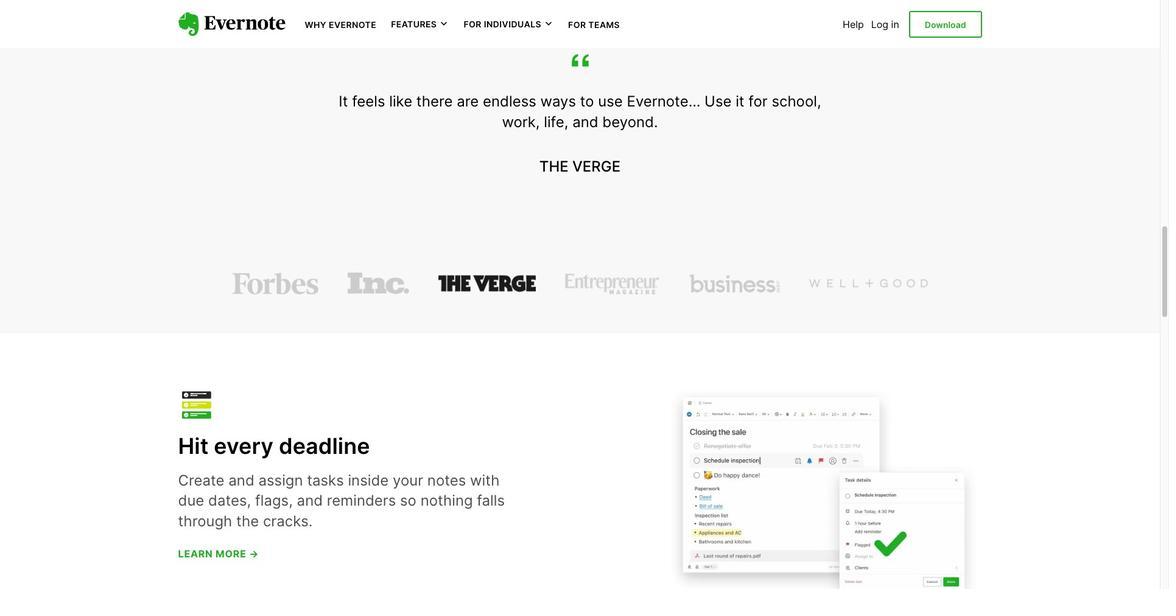 Task type: describe. For each thing, give the bounding box(es) containing it.
the
[[236, 513, 259, 531]]

cracks.
[[263, 513, 313, 531]]

use
[[599, 93, 623, 110]]

well + good logo image
[[810, 273, 929, 295]]

assign
[[259, 472, 303, 490]]

tasks
[[307, 472, 344, 490]]

the
[[540, 158, 569, 176]]

there
[[417, 93, 453, 110]]

life,
[[544, 113, 569, 131]]

for teams link
[[569, 18, 620, 30]]

due
[[178, 493, 204, 510]]

for
[[749, 93, 768, 110]]

1 vertical spatial and
[[229, 472, 255, 490]]

features
[[391, 19, 437, 29]]

notes
[[428, 472, 466, 490]]

school,
[[772, 93, 822, 110]]

it feels like there are endless ways to use evernote… use it for school, work, life, and beyond.
[[339, 93, 822, 131]]

your
[[393, 472, 424, 490]]

the verge
[[540, 158, 621, 176]]

evernote…
[[627, 93, 701, 110]]

for for for teams
[[569, 19, 586, 30]]

endless
[[483, 93, 537, 110]]

in
[[892, 18, 900, 30]]

features button
[[391, 18, 449, 30]]

it
[[339, 93, 348, 110]]

like
[[389, 93, 413, 110]]

more
[[216, 548, 247, 560]]

inside
[[348, 472, 389, 490]]

flags,
[[255, 493, 293, 510]]

nothing
[[421, 493, 473, 510]]

help link
[[843, 18, 865, 30]]

create and assign tasks inside your notes with due dates, flags, and reminders so nothing falls through the cracks.
[[178, 472, 505, 531]]

dates,
[[208, 493, 251, 510]]

use
[[705, 93, 732, 110]]

hit every deadline
[[178, 433, 370, 460]]

log in link
[[872, 18, 900, 30]]

to
[[581, 93, 594, 110]]

for individuals
[[464, 19, 542, 29]]

beyond.
[[603, 113, 658, 131]]

so
[[400, 493, 417, 510]]

2 vertical spatial and
[[297, 493, 323, 510]]

teams
[[589, 19, 620, 30]]

log
[[872, 18, 889, 30]]

ways
[[541, 93, 576, 110]]

for individuals button
[[464, 18, 554, 30]]

learn more →
[[178, 548, 259, 560]]

individuals
[[484, 19, 542, 29]]

why
[[305, 19, 327, 30]]

business.com logo image
[[690, 273, 780, 295]]



Task type: locate. For each thing, give the bounding box(es) containing it.
with
[[470, 472, 500, 490]]

for
[[464, 19, 482, 29], [569, 19, 586, 30]]

learn
[[178, 548, 213, 560]]

and down to
[[573, 113, 599, 131]]

for left teams
[[569, 19, 586, 30]]

0 horizontal spatial for
[[464, 19, 482, 29]]

for left individuals
[[464, 19, 482, 29]]

help
[[843, 18, 865, 30]]

learn more → link
[[178, 548, 259, 560]]

inc logo image
[[348, 273, 410, 295]]

why evernote link
[[305, 18, 377, 30]]

work,
[[502, 113, 540, 131]]

0 vertical spatial and
[[573, 113, 599, 131]]

the verge logo image
[[439, 273, 536, 295]]

and inside it feels like there are endless ways to use evernote… use it for school, work, life, and beyond.
[[573, 113, 599, 131]]

download
[[925, 19, 967, 30]]

falls
[[477, 493, 505, 510]]

1 horizontal spatial and
[[297, 493, 323, 510]]

log in
[[872, 18, 900, 30]]

tasks icon image
[[178, 386, 215, 424]]

and
[[573, 113, 599, 131], [229, 472, 255, 490], [297, 493, 323, 510]]

reminders
[[327, 493, 396, 510]]

verge
[[573, 158, 621, 176]]

for teams
[[569, 19, 620, 30]]

for for for individuals
[[464, 19, 482, 29]]

entrepreneur magazine logo image
[[566, 273, 661, 295]]

for inside button
[[464, 19, 482, 29]]

deadline
[[279, 433, 370, 460]]

through
[[178, 513, 232, 531]]

download link
[[910, 11, 983, 38]]

0 horizontal spatial and
[[229, 472, 255, 490]]

why evernote
[[305, 19, 377, 30]]

and down tasks
[[297, 493, 323, 510]]

hit
[[178, 433, 209, 460]]

evernote
[[329, 19, 377, 30]]

feels
[[352, 93, 385, 110]]

create
[[178, 472, 225, 490]]

2 horizontal spatial and
[[573, 113, 599, 131]]

→
[[249, 548, 259, 560]]

evernote ui showcasing the tasks feature image
[[666, 373, 983, 590]]

forbes logo image
[[232, 273, 318, 295]]

evernote logo image
[[178, 12, 285, 36]]

it
[[736, 93, 745, 110]]

every
[[214, 433, 274, 460]]

and up dates,
[[229, 472, 255, 490]]

1 horizontal spatial for
[[569, 19, 586, 30]]

are
[[457, 93, 479, 110]]



Task type: vqa. For each thing, say whether or not it's contained in the screenshot.
card within the Go To Your Account Settings In Evernote Web , Then Click 'Evernote Personal' At The Top Of The 'Account Summary' Page. Select The Professional Plan. Enter Your Credit Card Or Paypal Information And Choose A Billing Frequency (Monthly Or Yearly).
no



